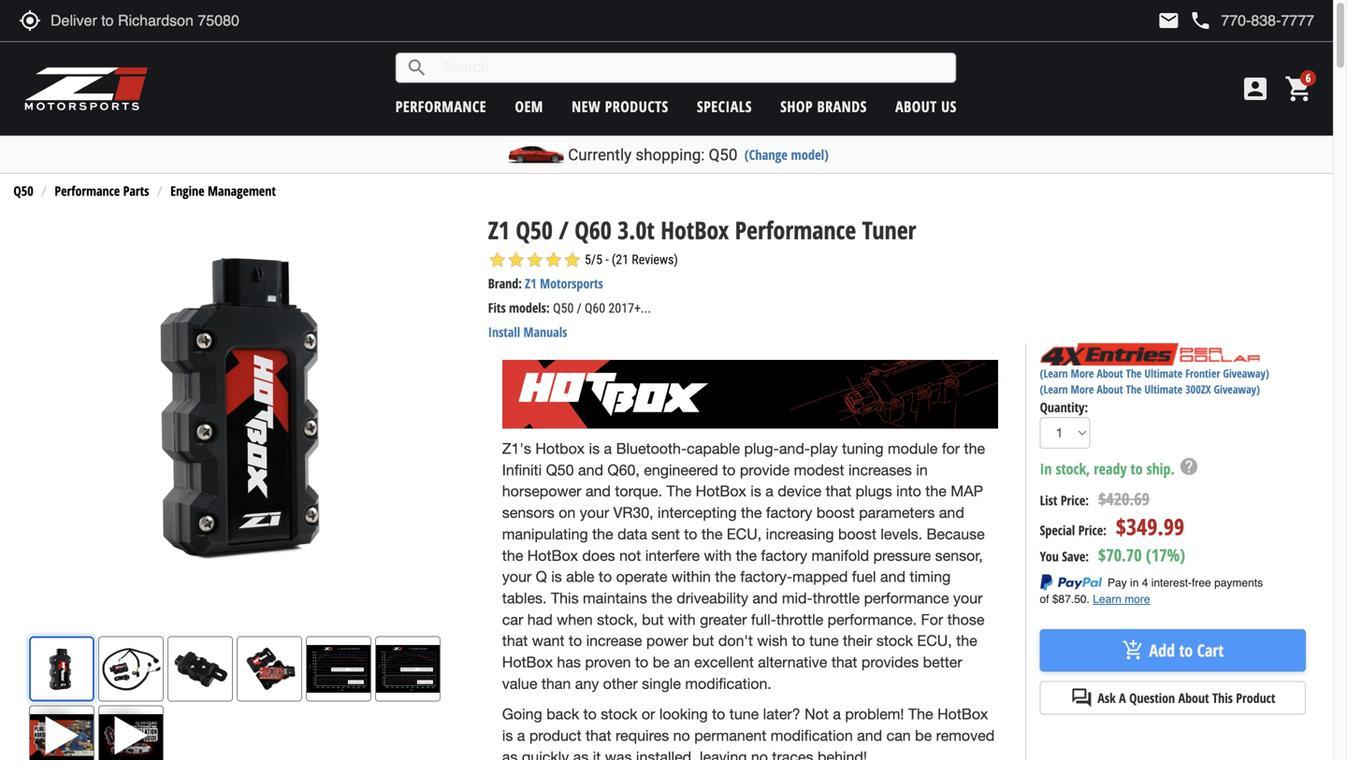 Task type: describe. For each thing, give the bounding box(es) containing it.
it
[[593, 749, 601, 761]]

add
[[1149, 639, 1175, 662]]

0 horizontal spatial but
[[642, 611, 664, 629]]

to down intercepting
[[684, 526, 697, 543]]

permanent
[[694, 728, 767, 745]]

removed
[[936, 728, 995, 745]]

about left us
[[895, 96, 937, 116]]

the up driveability
[[715, 569, 736, 586]]

z1 motorsports logo image
[[23, 65, 149, 112]]

0 vertical spatial factory
[[766, 504, 813, 522]]

modest
[[794, 462, 844, 479]]

a down provide
[[766, 483, 774, 500]]

manifold
[[812, 547, 869, 564]]

module
[[888, 440, 938, 458]]

hotbox inside z1 q50 / q60 3.0t hotbox performance tuner star star star star star 5/5 - (21 reviews) brand: z1 motorsports fits models: q50 / q60 2017+... install manuals
[[661, 213, 729, 246]]

a up q60,
[[604, 440, 612, 458]]

1 horizontal spatial ecu,
[[917, 633, 952, 650]]

value
[[502, 675, 537, 693]]

(change model) link
[[745, 145, 829, 164]]

provides
[[862, 654, 919, 671]]

horsepower
[[502, 483, 582, 500]]

phone
[[1190, 9, 1212, 32]]

single
[[642, 675, 681, 693]]

new products link
[[572, 96, 669, 116]]

going back to stock or looking to tune later? not a problem! the hotbox is a product that requires no permanent modification and can be removed as quickly as it was installed, leaving no traces behind!
[[502, 706, 995, 761]]

play
[[810, 440, 838, 458]]

is right q
[[551, 569, 562, 586]]

sensors
[[502, 504, 555, 522]]

price: for $420.69
[[1061, 492, 1089, 509]]

a right not
[[833, 706, 841, 723]]

mid-
[[782, 590, 813, 607]]

hotbox
[[536, 440, 585, 458]]

(learn more about the ultimate frontier giveaway) (learn more about the ultimate 300zx giveaway)
[[1040, 366, 1269, 397]]

the inside z1's hotbox is a bluetooth-capable plug-and-play tuning module for the infiniti q50 and q60, engineered to provide modest increases in horsepower and torque. the hotbox is a device that plugs into the map sensors on your vr30, intercepting the factory boost parameters and manipulating the data sent to the ecu, increasing boost levels. because the hotbox does not interfere with the factory manifold pressure sensor, your q is able to operate within the factory-mapped fuel and timing tables. this maintains the driveability and mid-throttle performance your car had when stock, but with greater full-throttle performance. for those that want to increase power but don't wish to tune their stock ecu, the hotbox has proven to be an excellent alternative that provides better value than any other single modification.
[[667, 483, 692, 500]]

performance parts
[[55, 182, 149, 200]]

0 horizontal spatial z1
[[488, 213, 510, 246]]

you
[[1040, 548, 1059, 565]]

1 horizontal spatial z1
[[525, 275, 537, 292]]

1 vertical spatial throttle
[[776, 611, 824, 629]]

0 vertical spatial with
[[704, 547, 732, 564]]

increase
[[586, 633, 642, 650]]

and left q60,
[[578, 462, 603, 479]]

the down provide
[[741, 504, 762, 522]]

to down does
[[599, 569, 612, 586]]

q50 inside z1's hotbox is a bluetooth-capable plug-and-play tuning module for the infiniti q50 and q60, engineered to provide modest increases in horsepower and torque. the hotbox is a device that plugs into the map sensors on your vr30, intercepting the factory boost parameters and manipulating the data sent to the ecu, increasing boost levels. because the hotbox does not interfere with the factory manifold pressure sensor, your q is able to operate within the factory-mapped fuel and timing tables. this maintains the driveability and mid-throttle performance your car had when stock, but with greater full-throttle performance. for those that want to increase power but don't wish to tune their stock ecu, the hotbox has proven to be an excellent alternative that provides better value than any other single modification.
[[546, 462, 574, 479]]

operate
[[616, 569, 668, 586]]

within
[[672, 569, 711, 586]]

in
[[916, 462, 928, 479]]

leaving
[[700, 749, 747, 761]]

2 more from the top
[[1071, 382, 1094, 397]]

about down (learn more about the ultimate frontier giveaway) link
[[1097, 382, 1123, 397]]

does
[[582, 547, 615, 564]]

levels.
[[881, 526, 923, 543]]

1 as from the left
[[502, 749, 518, 761]]

and inside going back to stock or looking to tune later? not a problem! the hotbox is a product that requires no permanent modification and can be removed as quickly as it was installed, leaving no traces behind!
[[857, 728, 882, 745]]

vr30,
[[613, 504, 654, 522]]

proven
[[585, 654, 631, 671]]

full-
[[751, 611, 776, 629]]

about us link
[[895, 96, 957, 116]]

5 star from the left
[[563, 251, 582, 270]]

or
[[642, 706, 655, 723]]

hotbox up intercepting
[[696, 483, 747, 500]]

stock inside going back to stock or looking to tune later? not a problem! the hotbox is a product that requires no permanent modification and can be removed as quickly as it was installed, leaving no traces behind!
[[601, 706, 638, 723]]

their
[[843, 633, 872, 650]]

q50 link
[[13, 182, 33, 200]]

question
[[1129, 690, 1175, 707]]

ready
[[1094, 459, 1127, 479]]

excellent
[[694, 654, 754, 671]]

be inside z1's hotbox is a bluetooth-capable plug-and-play tuning module for the infiniti q50 and q60, engineered to provide modest increases in horsepower and torque. the hotbox is a device that plugs into the map sensors on your vr30, intercepting the factory boost parameters and manipulating the data sent to the ecu, increasing boost levels. because the hotbox does not interfere with the factory manifold pressure sensor, your q is able to operate within the factory-mapped fuel and timing tables. this maintains the driveability and mid-throttle performance your car had when stock, but with greater full-throttle performance. for those that want to increase power but don't wish to tune their stock ecu, the hotbox has proven to be an excellent alternative that provides better value than any other single modification.
[[653, 654, 670, 671]]

0 horizontal spatial no
[[673, 728, 690, 745]]

that down their
[[832, 654, 857, 671]]

tuner
[[862, 213, 916, 246]]

1 (learn from the top
[[1040, 366, 1068, 381]]

cart
[[1197, 639, 1224, 662]]

1 vertical spatial boost
[[838, 526, 877, 543]]

model)
[[791, 145, 829, 164]]

mail
[[1158, 9, 1180, 32]]

map
[[951, 483, 983, 500]]

provide
[[740, 462, 790, 479]]

an
[[674, 654, 690, 671]]

oem
[[515, 96, 543, 116]]

currently
[[568, 145, 632, 164]]

infiniti
[[502, 462, 542, 479]]

question_answer ask a question about this product
[[1071, 687, 1276, 710]]

2 (learn from the top
[[1040, 382, 1068, 397]]

Search search field
[[428, 53, 956, 82]]

manipulating
[[502, 526, 588, 543]]

any
[[575, 675, 599, 693]]

tables.
[[502, 590, 547, 607]]

those
[[948, 611, 985, 629]]

modification
[[771, 728, 853, 745]]

problem!
[[845, 706, 904, 723]]

timing
[[910, 569, 951, 586]]

the down manipulating
[[502, 547, 523, 564]]

the down the in
[[926, 483, 947, 500]]

specials
[[697, 96, 752, 116]]

q60,
[[608, 462, 640, 479]]

greater
[[700, 611, 747, 629]]

increases
[[849, 462, 912, 479]]

maintains
[[583, 590, 647, 607]]

oem link
[[515, 96, 543, 116]]

than
[[542, 675, 571, 693]]

brand:
[[488, 275, 522, 292]]

0 vertical spatial boost
[[817, 504, 855, 522]]

price: for $349.99
[[1079, 522, 1107, 539]]

stock, inside in stock, ready to ship. help
[[1056, 459, 1090, 479]]

installed,
[[636, 749, 696, 761]]

0 vertical spatial performance
[[55, 182, 120, 200]]

when
[[557, 611, 593, 629]]

and up because
[[939, 504, 964, 522]]

to down when
[[569, 633, 582, 650]]

quantity:
[[1040, 398, 1088, 416]]

z1's hotbox is a bluetooth-capable plug-and-play tuning module for the infiniti q50 and q60, engineered to provide modest increases in horsepower and torque. the hotbox is a device that plugs into the map sensors on your vr30, intercepting the factory boost parameters and manipulating the data sent to the ecu, increasing boost levels. because the hotbox does not interfere with the factory manifold pressure sensor, your q is able to operate within the factory-mapped fuel and timing tables. this maintains the driveability and mid-throttle performance your car had when stock, but with greater full-throttle performance. for those that want to increase power but don't wish to tune their stock ecu, the hotbox has proven to be an excellent alternative that provides better value than any other single modification.
[[502, 440, 985, 693]]

that inside going back to stock or looking to tune later? not a problem! the hotbox is a product that requires no permanent modification and can be removed as quickly as it was installed, leaving no traces behind!
[[586, 728, 612, 745]]

the up does
[[592, 526, 613, 543]]

sensor,
[[935, 547, 983, 564]]

q50 down z1 motorsports link
[[553, 301, 574, 316]]

stock inside z1's hotbox is a bluetooth-capable plug-and-play tuning module for the infiniti q50 and q60, engineered to provide modest increases in horsepower and torque. the hotbox is a device that plugs into the map sensors on your vr30, intercepting the factory boost parameters and manipulating the data sent to the ecu, increasing boost levels. because the hotbox does not interfere with the factory manifold pressure sensor, your q is able to operate within the factory-mapped fuel and timing tables. this maintains the driveability and mid-throttle performance your car had when stock, but with greater full-throttle performance. for those that want to increase power but don't wish to tune their stock ecu, the hotbox has proven to be an excellent alternative that provides better value than any other single modification.
[[877, 633, 913, 650]]

1 vertical spatial no
[[751, 749, 768, 761]]

about inside question_answer ask a question about this product
[[1179, 690, 1209, 707]]

1 star from the left
[[488, 251, 507, 270]]

wish
[[757, 633, 788, 650]]

for
[[921, 611, 943, 629]]

shop brands
[[781, 96, 867, 116]]

brands
[[817, 96, 867, 116]]

the down operate
[[651, 590, 673, 607]]

pressure
[[873, 547, 931, 564]]

plugs
[[856, 483, 892, 500]]

into
[[897, 483, 921, 500]]

a down the going
[[517, 728, 525, 745]]

z1 motorsports link
[[525, 275, 603, 292]]

is inside going back to stock or looking to tune later? not a problem! the hotbox is a product that requires no permanent modification and can be removed as quickly as it was installed, leaving no traces behind!
[[502, 728, 513, 745]]

specials link
[[697, 96, 752, 116]]

(17%)
[[1146, 544, 1186, 567]]

0 vertical spatial q60
[[575, 213, 612, 246]]

mail link
[[1158, 9, 1180, 32]]

is down provide
[[751, 483, 761, 500]]

to up permanent
[[712, 706, 725, 723]]

to up alternative
[[792, 633, 805, 650]]

performance parts link
[[55, 182, 149, 200]]

better
[[923, 654, 963, 671]]



Task type: vqa. For each thing, say whether or not it's contained in the screenshot.
can
yes



Task type: locate. For each thing, give the bounding box(es) containing it.
1 vertical spatial this
[[1213, 690, 1233, 707]]

not
[[620, 547, 641, 564]]

as left the quickly
[[502, 749, 518, 761]]

giveaway) right frontier
[[1223, 366, 1269, 381]]

the inside going back to stock or looking to tune later? not a problem! the hotbox is a product that requires no permanent modification and can be removed as quickly as it was installed, leaving no traces behind!
[[908, 706, 933, 723]]

mapped
[[793, 569, 848, 586]]

and down problem!
[[857, 728, 882, 745]]

0 vertical spatial more
[[1071, 366, 1094, 381]]

1 horizontal spatial with
[[704, 547, 732, 564]]

2 horizontal spatial your
[[953, 590, 983, 607]]

0 horizontal spatial tune
[[730, 706, 759, 723]]

your up tables.
[[502, 569, 532, 586]]

q
[[536, 569, 547, 586]]

0 vertical spatial this
[[551, 590, 579, 607]]

other
[[603, 675, 638, 693]]

hotbox up removed
[[938, 706, 988, 723]]

add_shopping_cart
[[1122, 640, 1145, 662]]

price: inside special price: $349.99 you save: $70.70 (17%)
[[1079, 522, 1107, 539]]

stock,
[[1056, 459, 1090, 479], [597, 611, 638, 629]]

q60 up 5/5 -
[[575, 213, 612, 246]]

1 vertical spatial ecu,
[[917, 633, 952, 650]]

a
[[1119, 690, 1126, 707]]

product
[[529, 728, 582, 745]]

z1 up 'models:'
[[525, 275, 537, 292]]

/ up z1 motorsports link
[[559, 213, 569, 246]]

1 vertical spatial with
[[668, 611, 696, 629]]

performance
[[396, 96, 487, 116], [864, 590, 949, 607]]

1 vertical spatial stock
[[601, 706, 638, 723]]

0 vertical spatial stock
[[877, 633, 913, 650]]

tune left their
[[809, 633, 839, 650]]

the down those
[[956, 633, 977, 650]]

is
[[589, 440, 600, 458], [751, 483, 761, 500], [551, 569, 562, 586], [502, 728, 513, 745]]

this inside z1's hotbox is a bluetooth-capable plug-and-play tuning module for the infiniti q50 and q60, engineered to provide modest increases in horsepower and torque. the hotbox is a device that plugs into the map sensors on your vr30, intercepting the factory boost parameters and manipulating the data sent to the ecu, increasing boost levels. because the hotbox does not interfere with the factory manifold pressure sensor, your q is able to operate within the factory-mapped fuel and timing tables. this maintains the driveability and mid-throttle performance your car had when stock, but with greater full-throttle performance. for those that want to increase power but don't wish to tune their stock ecu, the hotbox has proven to be an excellent alternative that provides better value than any other single modification.
[[551, 590, 579, 607]]

data
[[618, 526, 647, 543]]

want
[[532, 633, 565, 650]]

3.0t
[[618, 213, 655, 246]]

but
[[642, 611, 664, 629], [692, 633, 714, 650]]

stock, inside z1's hotbox is a bluetooth-capable plug-and-play tuning module for the infiniti q50 and q60, engineered to provide modest increases in horsepower and torque. the hotbox is a device that plugs into the map sensors on your vr30, intercepting the factory boost parameters and manipulating the data sent to the ecu, increasing boost levels. because the hotbox does not interfere with the factory manifold pressure sensor, your q is able to operate within the factory-mapped fuel and timing tables. this maintains the driveability and mid-throttle performance your car had when stock, but with greater full-throttle performance. for those that want to increase power but don't wish to tune their stock ecu, the hotbox has proven to be an excellent alternative that provides better value than any other single modification.
[[597, 611, 638, 629]]

1 horizontal spatial performance
[[864, 590, 949, 607]]

as left the it
[[573, 749, 589, 761]]

ecu, up factory- on the bottom
[[727, 526, 762, 543]]

price: up save:
[[1079, 522, 1107, 539]]

1 vertical spatial factory
[[761, 547, 807, 564]]

to
[[1131, 459, 1143, 479], [722, 462, 736, 479], [684, 526, 697, 543], [599, 569, 612, 586], [569, 633, 582, 650], [792, 633, 805, 650], [1179, 639, 1193, 662], [635, 654, 649, 671], [583, 706, 597, 723], [712, 706, 725, 723]]

your up those
[[953, 590, 983, 607]]

throttle down mid- at the right bottom of page
[[776, 611, 824, 629]]

0 vertical spatial giveaway)
[[1223, 366, 1269, 381]]

2 vertical spatial your
[[953, 590, 983, 607]]

factory down device
[[766, 504, 813, 522]]

boost up increasing
[[817, 504, 855, 522]]

install manuals link
[[488, 323, 567, 341]]

special price: $349.99 you save: $70.70 (17%)
[[1040, 512, 1186, 567]]

4 star from the left
[[544, 251, 563, 270]]

1 vertical spatial but
[[692, 633, 714, 650]]

factory down increasing
[[761, 547, 807, 564]]

to left ship.
[[1131, 459, 1143, 479]]

0 vertical spatial /
[[559, 213, 569, 246]]

fits
[[488, 299, 506, 317]]

and-
[[779, 440, 810, 458]]

0 vertical spatial ecu,
[[727, 526, 762, 543]]

the up can
[[908, 706, 933, 723]]

2 as from the left
[[573, 749, 589, 761]]

because
[[927, 526, 985, 543]]

hotbox up the value
[[502, 654, 553, 671]]

performance down the timing
[[864, 590, 949, 607]]

1 vertical spatial (learn
[[1040, 382, 1068, 397]]

1 vertical spatial more
[[1071, 382, 1094, 397]]

but up power
[[642, 611, 664, 629]]

tuning
[[842, 440, 884, 458]]

ask
[[1098, 690, 1116, 707]]

0 horizontal spatial your
[[502, 569, 532, 586]]

q50 left performance parts in the top of the page
[[13, 182, 33, 200]]

special
[[1040, 522, 1075, 539]]

1 vertical spatial be
[[915, 728, 932, 745]]

product
[[1236, 690, 1276, 707]]

1 horizontal spatial your
[[580, 504, 609, 522]]

0 vertical spatial but
[[642, 611, 664, 629]]

1 horizontal spatial tune
[[809, 633, 839, 650]]

to right add
[[1179, 639, 1193, 662]]

1 horizontal spatial but
[[692, 633, 714, 650]]

able
[[566, 569, 595, 586]]

price: right list
[[1061, 492, 1089, 509]]

engine management
[[170, 182, 276, 200]]

not
[[805, 706, 829, 723]]

performance inside z1 q50 / q60 3.0t hotbox performance tuner star star star star star 5/5 - (21 reviews) brand: z1 motorsports fits models: q50 / q60 2017+... install manuals
[[735, 213, 856, 246]]

ecu,
[[727, 526, 762, 543], [917, 633, 952, 650]]

0 vertical spatial ultimate
[[1145, 366, 1183, 381]]

1 horizontal spatial be
[[915, 728, 932, 745]]

to down capable plug-
[[722, 462, 736, 479]]

performance down search
[[396, 96, 487, 116]]

that down 'car'
[[502, 633, 528, 650]]

question_answer
[[1071, 687, 1093, 710]]

1 vertical spatial tune
[[730, 706, 759, 723]]

1 vertical spatial q60
[[585, 301, 606, 316]]

shop
[[781, 96, 813, 116]]

is right hotbox
[[589, 440, 600, 458]]

q60 down motorsports
[[585, 301, 606, 316]]

$420.69
[[1099, 488, 1150, 511]]

this left product on the right bottom of the page
[[1213, 690, 1233, 707]]

modification.
[[685, 675, 772, 693]]

requires
[[616, 728, 669, 745]]

my_location
[[19, 9, 41, 32]]

and down q60,
[[586, 483, 611, 500]]

the up factory- on the bottom
[[736, 547, 757, 564]]

traces
[[772, 749, 814, 761]]

1 horizontal spatial performance
[[735, 213, 856, 246]]

tune inside z1's hotbox is a bluetooth-capable plug-and-play tuning module for the infiniti q50 and q60, engineered to provide modest increases in horsepower and torque. the hotbox is a device that plugs into the map sensors on your vr30, intercepting the factory boost parameters and manipulating the data sent to the ecu, increasing boost levels. because the hotbox does not interfere with the factory manifold pressure sensor, your q is able to operate within the factory-mapped fuel and timing tables. this maintains the driveability and mid-throttle performance your car had when stock, but with greater full-throttle performance. for those that want to increase power but don't wish to tune their stock ecu, the hotbox has proven to be an excellent alternative that provides better value than any other single modification.
[[809, 633, 839, 650]]

1 vertical spatial giveaway)
[[1214, 382, 1260, 397]]

back
[[547, 706, 579, 723]]

to inside in stock, ready to ship. help
[[1131, 459, 1143, 479]]

(learn more about the ultimate 300zx giveaway) link
[[1040, 382, 1260, 397]]

star
[[488, 251, 507, 270], [507, 251, 526, 270], [526, 251, 544, 270], [544, 251, 563, 270], [563, 251, 582, 270]]

as
[[502, 749, 518, 761], [573, 749, 589, 761]]

ship.
[[1147, 459, 1175, 479]]

with up power
[[668, 611, 696, 629]]

0 vertical spatial (learn
[[1040, 366, 1068, 381]]

be left an
[[653, 654, 670, 671]]

performance inside z1's hotbox is a bluetooth-capable plug-and-play tuning module for the infiniti q50 and q60, engineered to provide modest increases in horsepower and torque. the hotbox is a device that plugs into the map sensors on your vr30, intercepting the factory boost parameters and manipulating the data sent to the ecu, increasing boost levels. because the hotbox does not interfere with the factory manifold pressure sensor, your q is able to operate within the factory-mapped fuel and timing tables. this maintains the driveability and mid-throttle performance your car had when stock, but with greater full-throttle performance. for those that want to increase power but don't wish to tune their stock ecu, the hotbox has proven to be an excellent alternative that provides better value than any other single modification.
[[864, 590, 949, 607]]

0 horizontal spatial with
[[668, 611, 696, 629]]

search
[[406, 57, 428, 79]]

the down the 'engineered'
[[667, 483, 692, 500]]

1 vertical spatial performance
[[864, 590, 949, 607]]

quickly
[[522, 749, 569, 761]]

about right question
[[1179, 690, 1209, 707]]

2 star from the left
[[507, 251, 526, 270]]

about up (learn more about the ultimate 300zx giveaway) link
[[1097, 366, 1123, 381]]

the right for
[[964, 440, 985, 458]]

z1
[[488, 213, 510, 246], [525, 275, 537, 292]]

this
[[551, 590, 579, 607], [1213, 690, 1233, 707]]

boost up manifold
[[838, 526, 877, 543]]

1 horizontal spatial stock,
[[1056, 459, 1090, 479]]

the down intercepting
[[702, 526, 723, 543]]

stock up provides
[[877, 633, 913, 650]]

1 horizontal spatial this
[[1213, 690, 1233, 707]]

z1 up brand:
[[488, 213, 510, 246]]

0 horizontal spatial performance
[[396, 96, 487, 116]]

(learn more about the ultimate frontier giveaway) link
[[1040, 366, 1269, 381]]

0 horizontal spatial stock,
[[597, 611, 638, 629]]

giveaway) down frontier
[[1214, 382, 1260, 397]]

about
[[895, 96, 937, 116], [1097, 366, 1123, 381], [1097, 382, 1123, 397], [1179, 690, 1209, 707]]

this inside question_answer ask a question about this product
[[1213, 690, 1233, 707]]

be right can
[[915, 728, 932, 745]]

interfere
[[645, 547, 700, 564]]

sent
[[651, 526, 680, 543]]

performance link
[[396, 96, 487, 116]]

that
[[826, 483, 852, 500], [502, 633, 528, 650], [832, 654, 857, 671], [586, 728, 612, 745]]

and down factory- on the bottom
[[753, 590, 778, 607]]

3 star from the left
[[526, 251, 544, 270]]

engine management link
[[170, 182, 276, 200]]

stock left the or
[[601, 706, 638, 723]]

torque.
[[615, 483, 663, 500]]

$70.70
[[1098, 544, 1142, 567]]

the down (learn more about the ultimate frontier giveaway) link
[[1126, 382, 1142, 397]]

in stock, ready to ship. help
[[1040, 456, 1199, 479]]

2 ultimate from the top
[[1145, 382, 1183, 397]]

0 vertical spatial your
[[580, 504, 609, 522]]

1 horizontal spatial as
[[573, 749, 589, 761]]

for
[[942, 440, 960, 458]]

this up when
[[551, 590, 579, 607]]

motorsports
[[540, 275, 603, 292]]

throttle
[[813, 590, 860, 607], [776, 611, 824, 629]]

that up the it
[[586, 728, 612, 745]]

hotbox inside going back to stock or looking to tune later? not a problem! the hotbox is a product that requires no permanent modification and can be removed as quickly as it was installed, leaving no traces behind!
[[938, 706, 988, 723]]

to right back
[[583, 706, 597, 723]]

ultimate down (learn more about the ultimate frontier giveaway) link
[[1145, 382, 1183, 397]]

tune inside going back to stock or looking to tune later? not a problem! the hotbox is a product that requires no permanent modification and can be removed as quickly as it was installed, leaving no traces behind!
[[730, 706, 759, 723]]

boost
[[817, 504, 855, 522], [838, 526, 877, 543]]

us
[[941, 96, 957, 116]]

1 horizontal spatial no
[[751, 749, 768, 761]]

with
[[704, 547, 732, 564], [668, 611, 696, 629]]

your right on
[[580, 504, 609, 522]]

throttle down mapped
[[813, 590, 860, 607]]

0 vertical spatial z1
[[488, 213, 510, 246]]

0 vertical spatial performance
[[396, 96, 487, 116]]

0 horizontal spatial performance
[[55, 182, 120, 200]]

q50 up brand:
[[516, 213, 553, 246]]

no down looking
[[673, 728, 690, 745]]

q60
[[575, 213, 612, 246], [585, 301, 606, 316]]

power
[[646, 633, 688, 650]]

1 horizontal spatial stock
[[877, 633, 913, 650]]

q50 down hotbox
[[546, 462, 574, 479]]

phone link
[[1190, 9, 1315, 32]]

0 horizontal spatial be
[[653, 654, 670, 671]]

1 vertical spatial /
[[577, 301, 582, 316]]

0 horizontal spatial stock
[[601, 706, 638, 723]]

price: inside list price: $420.69
[[1061, 492, 1089, 509]]

1 vertical spatial performance
[[735, 213, 856, 246]]

be inside going back to stock or looking to tune later? not a problem! the hotbox is a product that requires no permanent modification and can be removed as quickly as it was installed, leaving no traces behind!
[[915, 728, 932, 745]]

0 vertical spatial tune
[[809, 633, 839, 650]]

that down 'modest'
[[826, 483, 852, 500]]

0 horizontal spatial ecu,
[[727, 526, 762, 543]]

hotbox right '3.0t'
[[661, 213, 729, 246]]

/ down motorsports
[[577, 301, 582, 316]]

hotbox down manipulating
[[527, 547, 578, 564]]

q50 left (change
[[709, 145, 738, 164]]

capable plug-
[[687, 440, 779, 458]]

1 vertical spatial ultimate
[[1145, 382, 1183, 397]]

q50
[[709, 145, 738, 164], [13, 182, 33, 200], [516, 213, 553, 246], [553, 301, 574, 316], [546, 462, 574, 479]]

and down pressure
[[880, 569, 906, 586]]

tune up permanent
[[730, 706, 759, 723]]

is down the going
[[502, 728, 513, 745]]

no left traces
[[751, 749, 768, 761]]

ultimate up (learn more about the ultimate 300zx giveaway) link
[[1145, 366, 1183, 381]]

stock, right in at the right bottom of page
[[1056, 459, 1090, 479]]

1 vertical spatial price:
[[1079, 522, 1107, 539]]

stock, down "maintains"
[[597, 611, 638, 629]]

but down greater
[[692, 633, 714, 650]]

was
[[605, 749, 632, 761]]

1 horizontal spatial /
[[577, 301, 582, 316]]

ecu, down for
[[917, 633, 952, 650]]

0 vertical spatial stock,
[[1056, 459, 1090, 479]]

0 vertical spatial be
[[653, 654, 670, 671]]

1 vertical spatial your
[[502, 569, 532, 586]]

parameters
[[859, 504, 935, 522]]

account_box
[[1241, 74, 1271, 104]]

and
[[578, 462, 603, 479], [586, 483, 611, 500], [939, 504, 964, 522], [880, 569, 906, 586], [753, 590, 778, 607], [857, 728, 882, 745]]

0 horizontal spatial as
[[502, 749, 518, 761]]

the up (learn more about the ultimate 300zx giveaway) link
[[1126, 366, 1142, 381]]

0 horizontal spatial this
[[551, 590, 579, 607]]

1 more from the top
[[1071, 366, 1094, 381]]

performance down (change model) link
[[735, 213, 856, 246]]

with up within
[[704, 547, 732, 564]]

0 horizontal spatial /
[[559, 213, 569, 246]]

device
[[778, 483, 822, 500]]

0 vertical spatial no
[[673, 728, 690, 745]]

factory
[[766, 504, 813, 522], [761, 547, 807, 564]]

1 vertical spatial stock,
[[597, 611, 638, 629]]

to up single
[[635, 654, 649, 671]]

performance left parts
[[55, 182, 120, 200]]

driveability
[[677, 590, 748, 607]]

1 vertical spatial z1
[[525, 275, 537, 292]]

car
[[502, 611, 523, 629]]

0 vertical spatial price:
[[1061, 492, 1089, 509]]

0 vertical spatial throttle
[[813, 590, 860, 607]]

1 ultimate from the top
[[1145, 366, 1183, 381]]



